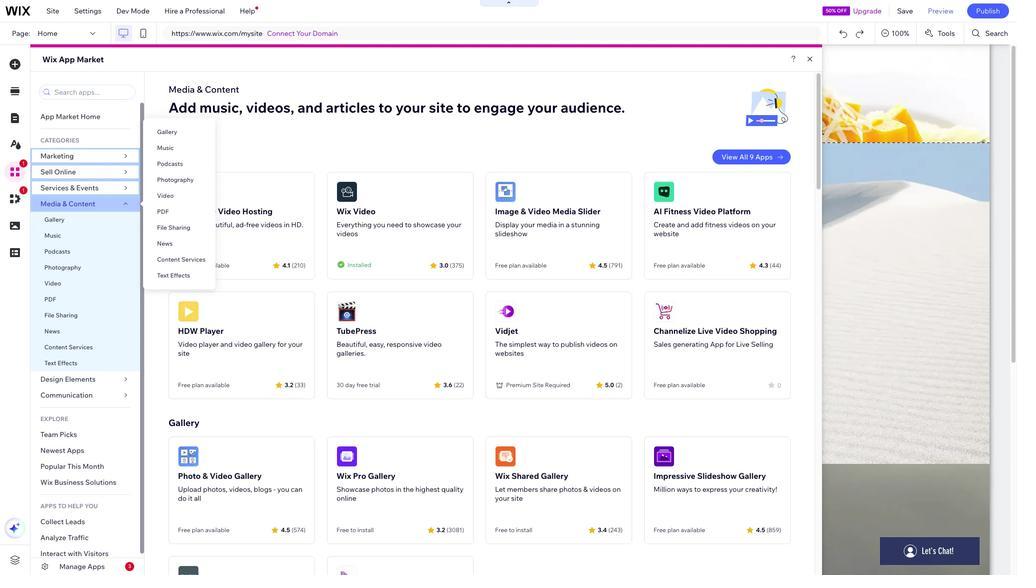 Task type: locate. For each thing, give the bounding box(es) containing it.
save button
[[890, 0, 921, 22]]

2 horizontal spatial 4.5
[[756, 527, 766, 534]]

0 vertical spatial podcasts link
[[143, 156, 216, 172]]

videos for ai fitness video platform
[[729, 221, 750, 229]]

1 display from the left
[[178, 221, 202, 229]]

to right need
[[405, 221, 412, 229]]

app inside the channelize live video shopping sales generating app for live selling
[[711, 340, 724, 349]]

1 vertical spatial app
[[40, 112, 54, 121]]

videos, inside media & content add music, videos, and articles to your site to engage your audience.
[[246, 99, 295, 116]]

& inside media & content add music, videos, and articles to your site to engage your audience.
[[197, 84, 203, 95]]

wix inside wix video everything you need to showcase your videos
[[337, 207, 351, 217]]

podcasts link up iplayerhd video hosting logo
[[143, 156, 216, 172]]

gallery right pro
[[368, 471, 396, 481]]

1 vertical spatial services
[[181, 256, 206, 263]]

2 install from the left
[[516, 527, 533, 534]]

music for the gallery link associated with the top video link
[[157, 144, 174, 152]]

4.5 (791)
[[599, 262, 623, 269]]

content services link for 'text effects' link corresponding to video link to the left
[[30, 340, 140, 356]]

available for media
[[523, 262, 547, 269]]

0 vertical spatial content services link
[[143, 252, 216, 268]]

publish button
[[968, 3, 1010, 18]]

& inside wix shared gallery let members share photos & videos on your site
[[584, 485, 588, 494]]

& left events at left
[[70, 184, 75, 193]]

for left selling
[[726, 340, 735, 349]]

available for player
[[205, 382, 230, 389]]

1 vertical spatial text
[[44, 360, 56, 367]]

1 vertical spatial free
[[357, 382, 368, 389]]

on inside ai fitness video platform create and add fitness videos on your website
[[752, 221, 760, 229]]

1 horizontal spatial 3.2
[[437, 527, 445, 534]]

music down add
[[157, 144, 174, 152]]

0 horizontal spatial music
[[44, 232, 61, 239]]

1 vertical spatial you
[[278, 485, 289, 494]]

wix for wix business solutions
[[40, 478, 53, 487]]

media inside "link"
[[40, 200, 61, 209]]

3.2
[[285, 381, 293, 389], [437, 527, 445, 534]]

home down search apps... "field"
[[81, 112, 100, 121]]

express
[[703, 485, 728, 494]]

free plan available down website
[[654, 262, 706, 269]]

a left stunning on the right top of page
[[566, 221, 570, 229]]

free down "hosting"
[[246, 221, 259, 229]]

0 vertical spatial file sharing
[[157, 224, 191, 231]]

0 horizontal spatial podcasts link
[[30, 244, 140, 260]]

1 vertical spatial podcasts
[[44, 248, 70, 255]]

& inside media & content "link"
[[62, 200, 67, 209]]

videos
[[261, 221, 282, 229], [729, 221, 750, 229], [337, 229, 358, 238], [586, 340, 608, 349], [590, 485, 611, 494]]

photo & video gallery upload photos, videos, blogs - you can do it all
[[178, 471, 303, 503]]

0 horizontal spatial content services
[[44, 344, 93, 351]]

to
[[58, 503, 66, 510]]

podcasts for the gallery link associated with the top video link
[[157, 160, 183, 168]]

dev mode
[[116, 6, 150, 15]]

effects for 'text effects' link corresponding to video link to the left
[[58, 360, 78, 367]]

tools button
[[917, 22, 965, 44]]

popular this month
[[40, 462, 104, 471]]

plan for media
[[509, 262, 521, 269]]

file for pdf link associated with video link to the left
[[44, 312, 54, 319]]

& right "photo"
[[203, 471, 208, 481]]

0 horizontal spatial podcasts
[[44, 248, 70, 255]]

to down members
[[509, 527, 515, 534]]

it
[[188, 494, 193, 503]]

free plan available down the "player" at the bottom of page
[[178, 382, 230, 389]]

videos inside ai fitness video platform create and add fitness videos on your website
[[729, 221, 750, 229]]

team
[[40, 431, 58, 440]]

for for live
[[726, 340, 735, 349]]

plan down the all
[[192, 527, 204, 534]]

business
[[54, 478, 84, 487]]

0 horizontal spatial install
[[358, 527, 374, 534]]

text effects for the top video link
[[157, 272, 190, 279]]

market up search apps... "field"
[[77, 54, 104, 64]]

and inside ai fitness video platform create and add fitness videos on your website
[[677, 221, 690, 229]]

your inside wix video everything you need to showcase your videos
[[447, 221, 462, 229]]

available down photos,
[[205, 527, 230, 534]]

0 vertical spatial file
[[157, 224, 167, 231]]

easy,
[[369, 340, 385, 349]]

0 horizontal spatial music link
[[30, 228, 140, 244]]

you left need
[[374, 221, 385, 229]]

(243)
[[609, 527, 623, 534]]

wix video logo image
[[337, 182, 358, 203]]

news link
[[143, 236, 216, 252], [30, 324, 140, 340]]

for inside hdw player video player and video gallery for your site
[[278, 340, 287, 349]]

1 horizontal spatial podcasts
[[157, 160, 183, 168]]

videos down platform
[[729, 221, 750, 229]]

media for media & content add music, videos, and articles to your site to engage your audience.
[[169, 84, 195, 95]]

image
[[495, 207, 519, 217]]

news link down iplayerhd
[[143, 236, 216, 252]]

1 vertical spatial pdf
[[44, 296, 56, 303]]

0 vertical spatial on
[[752, 221, 760, 229]]

30 day free trial
[[337, 382, 380, 389]]

free plan available for media
[[495, 262, 547, 269]]

showcase
[[413, 221, 446, 229]]

1 vertical spatial content services link
[[30, 340, 140, 356]]

3.2 left (33)
[[285, 381, 293, 389]]

text effects up hdw player logo
[[157, 272, 190, 279]]

videos right publish
[[586, 340, 608, 349]]

free plan available for display
[[178, 262, 230, 269]]

0 horizontal spatial display
[[178, 221, 202, 229]]

on up 5.0 (2)
[[610, 340, 618, 349]]

1 horizontal spatial a
[[566, 221, 570, 229]]

2 horizontal spatial media
[[553, 207, 576, 217]]

videos, right music,
[[246, 99, 295, 116]]

services down beautiful,
[[181, 256, 206, 263]]

0 vertical spatial text effects
[[157, 272, 190, 279]]

& for image & video media slider display your media in a stunning slideshow
[[521, 207, 526, 217]]

mode
[[131, 6, 150, 15]]

1 horizontal spatial content services
[[157, 256, 206, 263]]

news link up the design elements link
[[30, 324, 140, 340]]

music for the gallery link associated with video link to the left
[[44, 232, 61, 239]]

4.5 left (791)
[[599, 262, 608, 269]]

available down slideshow
[[523, 262, 547, 269]]

1 vertical spatial photography
[[44, 264, 81, 271]]

photography link
[[143, 172, 216, 188], [30, 260, 140, 276]]

app
[[59, 54, 75, 64], [40, 112, 54, 121], [711, 340, 724, 349]]

music link down media & content "link"
[[30, 228, 140, 244]]

0 horizontal spatial video
[[234, 340, 252, 349]]

all
[[740, 153, 749, 162]]

1 horizontal spatial music link
[[143, 140, 216, 156]]

hosting
[[243, 207, 273, 217]]

free for hdw player
[[178, 382, 191, 389]]

file sharing link for news link corresponding to content services link for 'text effects' link corresponding to video link to the left
[[30, 308, 140, 324]]

gallery up creativity!
[[739, 471, 767, 481]]

need
[[387, 221, 404, 229]]

music down media & content
[[44, 232, 61, 239]]

upgrade
[[854, 6, 882, 15]]

free for wix shared gallery
[[495, 527, 508, 534]]

1 vertical spatial gallery link
[[30, 212, 140, 228]]

video right responsive
[[424, 340, 442, 349]]

team picks
[[40, 431, 77, 440]]

& for photo & video gallery upload photos, videos, blogs - you can do it all
[[203, 471, 208, 481]]

you right -
[[278, 485, 289, 494]]

free plan available down the ways
[[654, 527, 706, 534]]

0 horizontal spatial text effects
[[44, 360, 78, 367]]

(859)
[[767, 527, 782, 534]]

0 vertical spatial videos,
[[246, 99, 295, 116]]

channelize live video shopping logo image
[[654, 301, 675, 322]]

2 display from the left
[[495, 221, 519, 229]]

4.1
[[282, 262, 290, 269]]

gallery link down add
[[143, 124, 216, 140]]

on right the fitness
[[752, 221, 760, 229]]

2 video from the left
[[424, 340, 442, 349]]

1 horizontal spatial in
[[396, 485, 402, 494]]

in left "hd."
[[284, 221, 290, 229]]

collect leads link
[[30, 514, 140, 530]]

pdf
[[157, 208, 169, 216], [44, 296, 56, 303]]

1 horizontal spatial home
[[81, 112, 100, 121]]

1 1 button from the top
[[4, 160, 27, 183]]

plan down slideshow
[[509, 262, 521, 269]]

4.5 (859)
[[756, 527, 782, 534]]

wix inside the wix pro gallery showcase photos in the highest quality online
[[337, 471, 351, 481]]

available down the add
[[681, 262, 706, 269]]

(574)
[[292, 527, 306, 534]]

sell
[[40, 168, 53, 177]]

file sharing
[[157, 224, 191, 231], [44, 312, 78, 319]]

0 vertical spatial 3.2
[[285, 381, 293, 389]]

you inside wix video everything you need to showcase your videos
[[374, 221, 385, 229]]

vidjet logo image
[[495, 301, 516, 322]]

app right generating
[[711, 340, 724, 349]]

photography
[[157, 176, 194, 184], [44, 264, 81, 271]]

blogs
[[254, 485, 272, 494]]

free plan available down beautiful,
[[178, 262, 230, 269]]

showcase
[[337, 485, 370, 494]]

apps up this
[[67, 447, 84, 455]]

install for shared
[[516, 527, 533, 534]]

2 vertical spatial on
[[613, 485, 621, 494]]

4.5 left (859)
[[756, 527, 766, 534]]

required
[[545, 382, 571, 389]]

a inside image & video media slider display your media in a stunning slideshow
[[566, 221, 570, 229]]

free to install down "online"
[[337, 527, 374, 534]]

apps
[[756, 153, 773, 162], [67, 447, 84, 455], [88, 563, 105, 572]]

3.2 left (3081)
[[437, 527, 445, 534]]

3
[[128, 564, 131, 570]]

1 vertical spatial file sharing
[[44, 312, 78, 319]]

0 horizontal spatial site
[[178, 349, 190, 358]]

4.5 (574)
[[281, 527, 306, 534]]

wix inside wix shared gallery let members share photos & videos on your site
[[495, 471, 510, 481]]

1 left marketing
[[22, 161, 25, 167]]

1 install from the left
[[358, 527, 374, 534]]

0 horizontal spatial sharing
[[56, 312, 78, 319]]

0 vertical spatial content services
[[157, 256, 206, 263]]

videos inside wix video everything you need to showcase your videos
[[337, 229, 358, 238]]

video inside 'tubepress beautiful, easy, responsive video galleries.'
[[424, 340, 442, 349]]

on for ai fitness video platform
[[752, 221, 760, 229]]

text effects for video link to the left
[[44, 360, 78, 367]]

1 horizontal spatial apps
[[88, 563, 105, 572]]

podcasts down media & content
[[44, 248, 70, 255]]

0 vertical spatial app
[[59, 54, 75, 64]]

your inside hdw player video player and video gallery for your site
[[288, 340, 303, 349]]

media
[[537, 221, 557, 229]]

fitness
[[705, 221, 727, 229]]

hdw player logo image
[[178, 301, 199, 322]]

1 vertical spatial videos,
[[229, 485, 252, 494]]

gallery link down media & content
[[30, 212, 140, 228]]

podcasts up iplayerhd video hosting logo
[[157, 160, 183, 168]]

podcasts link down media & content "link"
[[30, 244, 140, 260]]

on up (243)
[[613, 485, 621, 494]]

videos inside vidjet the simplest way to publish videos on websites
[[586, 340, 608, 349]]

display inside image & video media slider display your media in a stunning slideshow
[[495, 221, 519, 229]]

media
[[169, 84, 195, 95], [40, 200, 61, 209], [553, 207, 576, 217]]

0 horizontal spatial 3.2
[[285, 381, 293, 389]]

services
[[40, 184, 69, 193], [181, 256, 206, 263], [69, 344, 93, 351]]

0 horizontal spatial text effects link
[[30, 356, 140, 372]]

effects up hdw player logo
[[170, 272, 190, 279]]

1 photos from the left
[[372, 485, 394, 494]]

0 horizontal spatial effects
[[58, 360, 78, 367]]

1 vertical spatial home
[[81, 112, 100, 121]]

shared
[[512, 471, 539, 481]]

marketing link
[[30, 148, 140, 164]]

and left the articles
[[298, 99, 323, 116]]

collect leads
[[40, 518, 85, 527]]

your
[[297, 29, 311, 38]]

on for wix shared gallery
[[613, 485, 621, 494]]

search
[[986, 29, 1009, 38]]

2 horizontal spatial app
[[711, 340, 724, 349]]

free to install for shared
[[495, 527, 533, 534]]

to right the ways
[[695, 485, 701, 494]]

0 vertical spatial apps
[[756, 153, 773, 162]]

plan down website
[[668, 262, 680, 269]]

live up generating
[[698, 326, 714, 336]]

media up media
[[553, 207, 576, 217]]

1 vertical spatial on
[[610, 340, 618, 349]]

0 horizontal spatial photography
[[44, 264, 81, 271]]

for inside the channelize live video shopping sales generating app for live selling
[[726, 340, 735, 349]]

1 horizontal spatial video
[[424, 340, 442, 349]]

video inside wix video everything you need to showcase your videos
[[353, 207, 376, 217]]

podcasts link for the gallery link associated with the top video link's music link
[[143, 156, 216, 172]]

video left gallery
[[234, 340, 252, 349]]

channelize
[[654, 326, 696, 336]]

available down beautiful,
[[205, 262, 230, 269]]

1 for from the left
[[278, 340, 287, 349]]

free right the day at the bottom left
[[357, 382, 368, 389]]

2 horizontal spatial site
[[512, 494, 523, 503]]

0 vertical spatial file sharing link
[[143, 220, 216, 236]]

site right the premium
[[533, 382, 544, 389]]

2 for from the left
[[726, 340, 735, 349]]

home up wix app market
[[38, 29, 58, 38]]

content inside media & content add music, videos, and articles to your site to engage your audience.
[[205, 84, 239, 95]]

photo & video gallery logo image
[[178, 447, 199, 467]]

0 vertical spatial news link
[[143, 236, 216, 252]]

the
[[403, 485, 414, 494]]

news link for the top video link 'text effects' link content services link
[[143, 236, 216, 252]]

free inside iplayerhd video hosting display beautiful, ad-free videos in hd.
[[246, 221, 259, 229]]

0 horizontal spatial for
[[278, 340, 287, 349]]

gallery up share
[[541, 471, 569, 481]]

videos up 3.4
[[590, 485, 611, 494]]

photography link for the gallery link associated with the top video link's music link podcasts link
[[143, 172, 216, 188]]

1 horizontal spatial photos
[[559, 485, 582, 494]]

content services
[[157, 256, 206, 263], [44, 344, 93, 351]]

1 horizontal spatial news
[[157, 240, 173, 247]]

1 for 2nd 1 button
[[22, 188, 25, 194]]

in left the at the left bottom of the page
[[396, 485, 402, 494]]

content services for news link corresponding to content services link for 'text effects' link corresponding to video link to the left
[[44, 344, 93, 351]]

3.2 for wix pro gallery
[[437, 527, 445, 534]]

impressive slideshow gallery logo image
[[654, 447, 675, 467]]

1 vertical spatial live
[[737, 340, 750, 349]]

services up elements
[[69, 344, 93, 351]]

0 horizontal spatial free to install
[[337, 527, 374, 534]]

2 vertical spatial app
[[711, 340, 724, 349]]

manage
[[59, 563, 86, 572]]

add
[[169, 99, 196, 116]]

file sharing link for the top video link 'text effects' link content services link's news link
[[143, 220, 216, 236]]

wix for wix app market
[[42, 54, 57, 64]]

1 horizontal spatial podcasts link
[[143, 156, 216, 172]]

free to install down members
[[495, 527, 533, 534]]

gallery inside wix shared gallery let members share photos & videos on your site
[[541, 471, 569, 481]]

1 vertical spatial 1 button
[[4, 187, 27, 210]]

apps to help you
[[40, 503, 98, 510]]

free plan available for gallery
[[178, 527, 230, 534]]

app up categories
[[40, 112, 54, 121]]

live
[[698, 326, 714, 336], [737, 340, 750, 349]]

2 photos from the left
[[559, 485, 582, 494]]

& inside image & video media slider display your media in a stunning slideshow
[[521, 207, 526, 217]]

in inside image & video media slider display your media in a stunning slideshow
[[559, 221, 565, 229]]

1 1 from the top
[[22, 161, 25, 167]]

0 vertical spatial 1
[[22, 161, 25, 167]]

leads
[[65, 518, 85, 527]]

text effects link
[[143, 268, 216, 284], [30, 356, 140, 372]]

0 horizontal spatial news
[[44, 328, 60, 335]]

plan down the "player" at the bottom of page
[[192, 382, 204, 389]]

music link down add
[[143, 140, 216, 156]]

pdf link
[[143, 204, 216, 220], [30, 292, 140, 308]]

text effects link for video link to the left
[[30, 356, 140, 372]]

1 vertical spatial site
[[178, 349, 190, 358]]

1 vertical spatial text effects link
[[30, 356, 140, 372]]

1 vertical spatial apps
[[67, 447, 84, 455]]

this
[[67, 462, 81, 471]]

0 vertical spatial 1 button
[[4, 160, 27, 183]]

videos inside iplayerhd video hosting display beautiful, ad-free videos in hd.
[[261, 221, 282, 229]]

premium site required
[[506, 382, 571, 389]]

free plan available down generating
[[654, 382, 706, 389]]

search button
[[965, 22, 1018, 44]]

free
[[246, 221, 259, 229], [357, 382, 368, 389]]

3.4
[[598, 527, 607, 534]]

generating
[[673, 340, 709, 349]]

& inside photo & video gallery upload photos, videos, blogs - you can do it all
[[203, 471, 208, 481]]

to inside wix video everything you need to showcase your videos
[[405, 221, 412, 229]]

media down services & events
[[40, 200, 61, 209]]

1 vertical spatial file
[[44, 312, 54, 319]]

settings
[[74, 6, 101, 15]]

video
[[169, 151, 194, 163], [157, 192, 174, 200], [218, 207, 241, 217], [353, 207, 376, 217], [528, 207, 551, 217], [694, 207, 716, 217], [44, 280, 61, 287], [716, 326, 738, 336], [178, 340, 197, 349], [210, 471, 233, 481]]

a right hire
[[180, 6, 184, 15]]

in inside the wix pro gallery showcase photos in the highest quality online
[[396, 485, 402, 494]]

selling
[[752, 340, 774, 349]]

0 horizontal spatial and
[[220, 340, 233, 349]]

& right share
[[584, 485, 588, 494]]

free for wix pro gallery
[[337, 527, 349, 534]]

pdf link for the top video link
[[143, 204, 216, 220]]

team picks link
[[30, 427, 140, 443]]

photos left the at the left bottom of the page
[[372, 485, 394, 494]]

1 video from the left
[[234, 340, 252, 349]]

plan for million
[[668, 527, 680, 534]]

galleries.
[[337, 349, 366, 358]]

app up search apps... "field"
[[59, 54, 75, 64]]

100%
[[892, 29, 910, 38]]

install down showcase
[[358, 527, 374, 534]]

display inside iplayerhd video hosting display beautiful, ad-free videos in hd.
[[178, 221, 202, 229]]

and
[[298, 99, 323, 116], [677, 221, 690, 229], [220, 340, 233, 349]]

1 vertical spatial text effects
[[44, 360, 78, 367]]

4.5 for photo & video gallery
[[281, 527, 290, 534]]

music link for the gallery link associated with video link to the left
[[30, 228, 140, 244]]

1 vertical spatial news
[[44, 328, 60, 335]]

vidjet
[[495, 326, 518, 336]]

communication
[[40, 391, 94, 400]]

content services link for the top video link 'text effects' link
[[143, 252, 216, 268]]

available down the ways
[[681, 527, 706, 534]]

Search apps... field
[[51, 85, 132, 99]]

free for ai fitness video platform
[[654, 262, 667, 269]]

0 vertical spatial sharing
[[168, 224, 191, 231]]

to
[[379, 99, 393, 116], [457, 99, 471, 116], [405, 221, 412, 229], [553, 340, 559, 349], [695, 485, 701, 494], [351, 527, 356, 534], [509, 527, 515, 534]]

0 horizontal spatial free
[[246, 221, 259, 229]]

1 horizontal spatial media
[[169, 84, 195, 95]]

gallery link
[[143, 124, 216, 140], [30, 212, 140, 228]]

install down members
[[516, 527, 533, 534]]

& for media & content add music, videos, and articles to your site to engage your audience.
[[197, 84, 203, 95]]

1 horizontal spatial photography
[[157, 176, 194, 184]]

plan down beautiful,
[[192, 262, 204, 269]]

available for gallery
[[205, 527, 230, 534]]

simplest
[[509, 340, 537, 349]]

media inside media & content add music, videos, and articles to your site to engage your audience.
[[169, 84, 195, 95]]

1 for 1st 1 button
[[22, 161, 25, 167]]

video
[[234, 340, 252, 349], [424, 340, 442, 349]]

tubepress logo image
[[337, 301, 358, 322]]

free plan available down the all
[[178, 527, 230, 534]]

apps for newest apps
[[67, 447, 84, 455]]

0 horizontal spatial media
[[40, 200, 61, 209]]

0 vertical spatial text
[[157, 272, 169, 279]]

1 vertical spatial pdf link
[[30, 292, 140, 308]]

in inside iplayerhd video hosting display beautiful, ad-free videos in hd.
[[284, 221, 290, 229]]

market
[[77, 54, 104, 64], [56, 112, 79, 121]]

plan down million
[[668, 527, 680, 534]]

0 horizontal spatial you
[[278, 485, 289, 494]]

1 horizontal spatial file sharing link
[[143, 220, 216, 236]]

newest
[[40, 447, 65, 455]]

1 horizontal spatial effects
[[170, 272, 190, 279]]

0 horizontal spatial app
[[40, 112, 54, 121]]

file for the top video link pdf link
[[157, 224, 167, 231]]

4.5
[[599, 262, 608, 269], [281, 527, 290, 534], [756, 527, 766, 534]]

0 horizontal spatial in
[[284, 221, 290, 229]]

video inside image & video media slider display your media in a stunning slideshow
[[528, 207, 551, 217]]

videos inside wix shared gallery let members share photos & videos on your site
[[590, 485, 611, 494]]

free plan available for player
[[178, 382, 230, 389]]

text effects up design elements
[[44, 360, 78, 367]]

media up add
[[169, 84, 195, 95]]

2 1 from the top
[[22, 188, 25, 194]]

0 horizontal spatial pdf link
[[30, 292, 140, 308]]

interact with visitors
[[40, 550, 109, 559]]

news
[[157, 240, 173, 247], [44, 328, 60, 335]]

1 vertical spatial effects
[[58, 360, 78, 367]]

photos right share
[[559, 485, 582, 494]]

live left selling
[[737, 340, 750, 349]]

on inside wix shared gallery let members share photos & videos on your site
[[613, 485, 621, 494]]

1 left services & events
[[22, 188, 25, 194]]

free plan available down slideshow
[[495, 262, 547, 269]]

0 vertical spatial music link
[[143, 140, 216, 156]]

videos down "hosting"
[[261, 221, 282, 229]]

videos up installed
[[337, 229, 358, 238]]

effects for the top video link 'text effects' link
[[170, 272, 190, 279]]

1 vertical spatial news link
[[30, 324, 140, 340]]

your
[[396, 99, 426, 116], [528, 99, 558, 116], [447, 221, 462, 229], [521, 221, 535, 229], [762, 221, 776, 229], [288, 340, 303, 349], [730, 485, 744, 494], [495, 494, 510, 503]]

2 vertical spatial services
[[69, 344, 93, 351]]

traffic
[[68, 534, 89, 543]]

2 free to install from the left
[[495, 527, 533, 534]]

podcasts link
[[143, 156, 216, 172], [30, 244, 140, 260]]

services down the sell online
[[40, 184, 69, 193]]

in
[[284, 221, 290, 229], [559, 221, 565, 229], [396, 485, 402, 494]]

1 free to install from the left
[[337, 527, 374, 534]]

gallery inside the wix pro gallery showcase photos in the highest quality online
[[368, 471, 396, 481]]

& inside "services & events" link
[[70, 184, 75, 193]]

videos, left blogs at the left bottom of page
[[229, 485, 252, 494]]

1 horizontal spatial photography link
[[143, 172, 216, 188]]

gallery up 'photo & video gallery logo'
[[169, 418, 200, 429]]

1 horizontal spatial text effects
[[157, 272, 190, 279]]

(3081)
[[447, 527, 464, 534]]



Task type: describe. For each thing, give the bounding box(es) containing it.
0 vertical spatial video link
[[143, 188, 216, 204]]

text for 'text effects' link corresponding to video link to the left
[[44, 360, 56, 367]]

photography link for podcasts link corresponding to the gallery link associated with video link to the left music link
[[30, 260, 140, 276]]

explore
[[40, 416, 68, 423]]

members
[[507, 485, 538, 494]]

0 horizontal spatial site
[[46, 6, 59, 15]]

your inside wix shared gallery let members share photos & videos on your site
[[495, 494, 510, 503]]

plan for display
[[192, 262, 204, 269]]

wix shared gallery let members share photos & videos on your site
[[495, 471, 621, 503]]

4.5 for image & video media slider
[[599, 262, 608, 269]]

iplayerhd video hosting logo image
[[178, 182, 199, 203]]

wix pro gallery showcase photos in the highest quality online
[[337, 471, 464, 503]]

collect
[[40, 518, 64, 527]]

free to install for pro
[[337, 527, 374, 534]]

preview button
[[921, 0, 962, 22]]

day
[[345, 382, 356, 389]]

your inside impressive slideshow gallery million ways to express your creativity!
[[730, 485, 744, 494]]

video inside iplayerhd video hosting display beautiful, ad-free videos in hd.
[[218, 207, 241, 217]]

0 horizontal spatial file sharing
[[44, 312, 78, 319]]

beautiful,
[[337, 340, 368, 349]]

free for iplayerhd video hosting
[[178, 262, 191, 269]]

3.4 (243)
[[598, 527, 623, 534]]

text effects link for the top video link
[[143, 268, 216, 284]]

quality
[[442, 485, 464, 494]]

pro
[[353, 471, 366, 481]]

pdf link for video link to the left
[[30, 292, 140, 308]]

photography for photography link associated with podcasts link corresponding to the gallery link associated with video link to the left music link
[[44, 264, 81, 271]]

plan for player
[[192, 382, 204, 389]]

gallery link for video link to the left
[[30, 212, 140, 228]]

to right the articles
[[379, 99, 393, 116]]

iplayerhd
[[178, 207, 216, 217]]

music,
[[200, 99, 243, 116]]

app inside 'link'
[[40, 112, 54, 121]]

-
[[274, 485, 276, 494]]

0 vertical spatial news
[[157, 240, 173, 247]]

plan for platform
[[668, 262, 680, 269]]

site inside wix shared gallery let members share photos & videos on your site
[[512, 494, 523, 503]]

hdw player video player and video gallery for your site
[[178, 326, 303, 358]]

free for image & video media slider
[[495, 262, 508, 269]]

& for media & content
[[62, 200, 67, 209]]

site inside hdw player video player and video gallery for your site
[[178, 349, 190, 358]]

wix app market
[[42, 54, 104, 64]]

photo
[[178, 471, 201, 481]]

free plan available for million
[[654, 527, 706, 534]]

1 horizontal spatial live
[[737, 340, 750, 349]]

fitness
[[664, 207, 692, 217]]

0 horizontal spatial video link
[[30, 276, 140, 292]]

pdf for video link to the left
[[44, 296, 56, 303]]

video inside photo & video gallery upload photos, videos, blogs - you can do it all
[[210, 471, 233, 481]]

3.2 for hdw player
[[285, 381, 293, 389]]

3.6
[[444, 381, 453, 389]]

shopping
[[740, 326, 778, 336]]

solutions
[[85, 478, 117, 487]]

the
[[495, 340, 508, 349]]

interact with visitors link
[[30, 546, 140, 562]]

4.5 for impressive slideshow gallery
[[756, 527, 766, 534]]

wix business solutions
[[40, 478, 117, 487]]

gallery down media & content
[[44, 216, 65, 224]]

ai
[[654, 207, 662, 217]]

0 horizontal spatial home
[[38, 29, 58, 38]]

in for video
[[559, 221, 565, 229]]

3.6 (22)
[[444, 381, 464, 389]]

market inside 'link'
[[56, 112, 79, 121]]

do
[[178, 494, 187, 503]]

you inside photo & video gallery upload photos, videos, blogs - you can do it all
[[278, 485, 289, 494]]

gallery inside photo & video gallery upload photos, videos, blogs - you can do it all
[[234, 471, 262, 481]]

plan down the sales
[[668, 382, 680, 389]]

channelize live video shopping sales generating app for live selling
[[654, 326, 778, 349]]

text for the top video link 'text effects' link
[[157, 272, 169, 279]]

video inside ai fitness video platform create and add fitness videos on your website
[[694, 207, 716, 217]]

services for the top video link
[[181, 256, 206, 263]]

view all 9 apps link
[[713, 150, 791, 165]]

video inside hdw player video player and video gallery for your site
[[178, 340, 197, 349]]

to down "online"
[[351, 527, 356, 534]]

impressive slideshow gallery million ways to express your creativity!
[[654, 471, 778, 494]]

connect
[[267, 29, 295, 38]]

ways
[[677, 485, 693, 494]]

video inside hdw player video player and video gallery for your site
[[234, 340, 252, 349]]

with
[[68, 550, 82, 559]]

free plan available for platform
[[654, 262, 706, 269]]

stunning
[[572, 221, 600, 229]]

(44)
[[770, 262, 782, 269]]

newest apps
[[40, 447, 84, 455]]

professional
[[185, 6, 225, 15]]

apps for manage apps
[[88, 563, 105, 572]]

site inside media & content add music, videos, and articles to your site to engage your audience.
[[429, 99, 454, 116]]

media for media & content
[[40, 200, 61, 209]]

publish
[[977, 6, 1001, 15]]

and inside media & content add music, videos, and articles to your site to engage your audience.
[[298, 99, 323, 116]]

sharing for pdf link associated with video link to the left
[[56, 312, 78, 319]]

help
[[68, 503, 83, 510]]

podcasts link for the gallery link associated with video link to the left music link
[[30, 244, 140, 260]]

hdw
[[178, 326, 198, 336]]

analyze
[[40, 534, 66, 543]]

everything
[[337, 221, 372, 229]]

available for display
[[205, 262, 230, 269]]

video inside the channelize live video shopping sales generating app for live selling
[[716, 326, 738, 336]]

gallery link for the top video link
[[143, 124, 216, 140]]

on inside vidjet the simplest way to publish videos on websites
[[610, 340, 618, 349]]

player
[[199, 340, 219, 349]]

and inside hdw player video player and video gallery for your site
[[220, 340, 233, 349]]

0 vertical spatial market
[[77, 54, 104, 64]]

wix pro gallery logo image
[[337, 447, 358, 467]]

photography for the gallery link associated with the top video link's music link podcasts link photography link
[[157, 176, 194, 184]]

3.2 (33)
[[285, 381, 306, 389]]

(791)
[[609, 262, 623, 269]]

0
[[778, 382, 782, 389]]

visitors
[[84, 550, 109, 559]]

tools
[[938, 29, 956, 38]]

gallery down add
[[157, 128, 177, 136]]

2 1 button from the top
[[4, 187, 27, 210]]

view all 9 apps
[[722, 153, 773, 162]]

music link for the gallery link associated with the top video link
[[143, 140, 216, 156]]

hire a professional
[[165, 6, 225, 15]]

website
[[654, 229, 680, 238]]

0 vertical spatial a
[[180, 6, 184, 15]]

to inside impressive slideshow gallery million ways to express your creativity!
[[695, 485, 701, 494]]

media & content
[[40, 200, 95, 209]]

photos inside the wix pro gallery showcase photos in the highest quality online
[[372, 485, 394, 494]]

available for million
[[681, 527, 706, 534]]

impressive
[[654, 471, 696, 481]]

videos for wix shared gallery
[[590, 485, 611, 494]]

50%
[[826, 7, 836, 14]]

3.0
[[440, 262, 449, 269]]

videos, inside photo & video gallery upload photos, videos, blogs - you can do it all
[[229, 485, 252, 494]]

sharing for the top video link pdf link
[[168, 224, 191, 231]]

million
[[654, 485, 676, 494]]

wix shared gallery logo image
[[495, 447, 516, 467]]

you
[[85, 503, 98, 510]]

player
[[200, 326, 224, 336]]

videos for wix video
[[337, 229, 358, 238]]

wix for wix shared gallery let members share photos & videos on your site
[[495, 471, 510, 481]]

install for pro
[[358, 527, 374, 534]]

(375)
[[450, 262, 464, 269]]

wix for wix video everything you need to showcase your videos
[[337, 207, 351, 217]]

help
[[240, 6, 255, 15]]

0 vertical spatial live
[[698, 326, 714, 336]]

(210)
[[292, 262, 306, 269]]

services for video link to the left
[[69, 344, 93, 351]]

manage apps
[[59, 563, 105, 572]]

content services for the top video link 'text effects' link content services link's news link
[[157, 256, 206, 263]]

your inside image & video media slider display your media in a stunning slideshow
[[521, 221, 535, 229]]

image & video media slider logo image
[[495, 182, 516, 203]]

your inside ai fitness video platform create and add fitness videos on your website
[[762, 221, 776, 229]]

1 horizontal spatial free
[[357, 382, 368, 389]]

communication link
[[30, 388, 140, 404]]

upload
[[178, 485, 202, 494]]

image & video media slider display your media in a stunning slideshow
[[495, 207, 601, 238]]

media inside image & video media slider display your media in a stunning slideshow
[[553, 207, 576, 217]]

for for player
[[278, 340, 287, 349]]

news link for content services link for 'text effects' link corresponding to video link to the left
[[30, 324, 140, 340]]

0 vertical spatial services
[[40, 184, 69, 193]]

wix for wix pro gallery showcase photos in the highest quality online
[[337, 471, 351, 481]]

add
[[691, 221, 704, 229]]

pdf for the top video link
[[157, 208, 169, 216]]

gallery inside impressive slideshow gallery million ways to express your creativity!
[[739, 471, 767, 481]]

1 horizontal spatial app
[[59, 54, 75, 64]]

plan for gallery
[[192, 527, 204, 534]]

creativity!
[[746, 485, 778, 494]]

free for impressive slideshow gallery
[[654, 527, 667, 534]]

content inside "link"
[[69, 200, 95, 209]]

media & content add music, videos, and articles to your site to engage your audience.
[[169, 84, 626, 116]]

app market home link
[[30, 109, 140, 125]]

to inside vidjet the simplest way to publish videos on websites
[[553, 340, 559, 349]]

home inside 'link'
[[81, 112, 100, 121]]

podcasts for the gallery link associated with video link to the left
[[44, 248, 70, 255]]

4.3 (44)
[[760, 262, 782, 269]]

sell online link
[[30, 164, 140, 180]]

popular
[[40, 462, 66, 471]]

1 horizontal spatial site
[[533, 382, 544, 389]]

1 horizontal spatial file sharing
[[157, 224, 191, 231]]

& for services & events
[[70, 184, 75, 193]]

available down generating
[[681, 382, 706, 389]]

available for platform
[[681, 262, 706, 269]]

free for photo & video gallery
[[178, 527, 191, 534]]

in for hosting
[[284, 221, 290, 229]]

ai fitness video platform logo image
[[654, 182, 675, 203]]

5.0
[[605, 381, 614, 389]]

to left engage
[[457, 99, 471, 116]]

installed
[[348, 261, 372, 269]]

photos inside wix shared gallery let members share photos & videos on your site
[[559, 485, 582, 494]]



Task type: vqa. For each thing, say whether or not it's contained in the screenshot.
you to the bottom
yes



